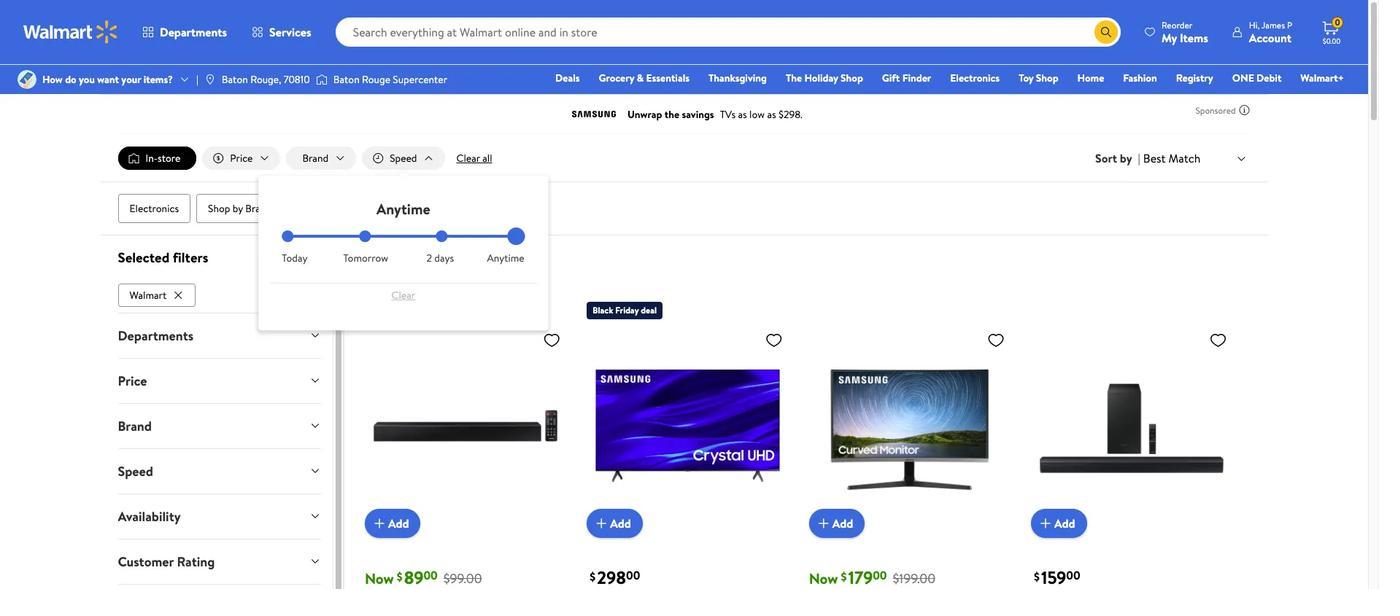 Task type: describe. For each thing, give the bounding box(es) containing it.
(15)
[[474, 256, 492, 272]]

on
[[395, 253, 411, 272]]

sort and filter section element
[[100, 135, 1268, 182]]

speed inside tab
[[118, 463, 153, 481]]

brand inside "sort and filter section" element
[[303, 151, 329, 166]]

1 00 from the left
[[424, 569, 438, 585]]

4 $ from the left
[[1034, 569, 1040, 585]]

save
[[362, 253, 391, 272]]

speed button inside "sort and filter section" element
[[362, 147, 445, 170]]

0 horizontal spatial |
[[196, 72, 198, 87]]

reorder
[[1162, 19, 1193, 31]]

how do you want your items?
[[42, 72, 173, 87]]

filters
[[173, 248, 208, 267]]

how
[[42, 72, 63, 87]]

the
[[786, 71, 802, 85]]

1 vertical spatial price
[[362, 283, 388, 299]]

deal
[[641, 304, 657, 317]]

&
[[637, 71, 644, 85]]

availability tab
[[106, 495, 333, 539]]

samsung 32" class curved full hd (1,920 x 1,080) monitor - lc32r500fhnxza image
[[809, 326, 1011, 527]]

essentials
[[646, 71, 690, 85]]

fashion
[[1124, 71, 1158, 85]]

1 horizontal spatial shop
[[841, 71, 863, 85]]

$0.00
[[1323, 36, 1341, 46]]

grocery & essentials
[[599, 71, 690, 85]]

home
[[1078, 71, 1105, 85]]

now $ for $99.00
[[365, 569, 403, 589]]

brand inside tab
[[118, 417, 152, 436]]

1 vertical spatial electronics link
[[118, 194, 191, 223]]

one debit
[[1233, 71, 1282, 85]]

match
[[1169, 150, 1201, 166]]

items?
[[144, 72, 173, 87]]

fashion link
[[1117, 70, 1164, 86]]

clear all for the leftmost clear all button
[[285, 252, 321, 266]]

price inside "sort and filter section" element
[[230, 151, 253, 166]]

services button
[[240, 15, 324, 50]]

samsung 55" class tu690t crystal uhd 4k smart television - un55tu690tfxza (new) image
[[587, 326, 789, 527]]

deals link
[[549, 70, 587, 86]]

search icon image
[[1101, 26, 1112, 38]]

thanksgiving
[[709, 71, 767, 85]]

brand button inside "sort and filter section" element
[[286, 147, 356, 170]]

0 vertical spatial departments
[[160, 24, 227, 40]]

want
[[97, 72, 119, 87]]

customer
[[118, 553, 174, 571]]

0 vertical spatial departments button
[[130, 15, 240, 50]]

when
[[391, 283, 418, 299]]

walmart button
[[118, 284, 196, 307]]

rouge
[[362, 72, 391, 87]]

walmart+ link
[[1295, 70, 1351, 86]]

add button for samsung b-series 2.1ch. soundbar w/ subwoofer hw-c43m 2023 image
[[1032, 510, 1087, 539]]

now for $99.00
[[365, 570, 394, 589]]

price inside "price" tab
[[118, 372, 147, 390]]

Search search field
[[336, 18, 1121, 47]]

baton for baton rouge, 70810
[[222, 72, 248, 87]]

$199.00
[[893, 570, 936, 589]]

price when purchased online
[[362, 283, 506, 299]]

samsung b-series 2.1ch. soundbar w/ subwoofer hw-c43m 2023 image
[[1032, 326, 1233, 527]]

tomorrow
[[343, 251, 388, 266]]

0 $0.00
[[1323, 16, 1341, 46]]

customer rating tab
[[106, 540, 333, 585]]

services
[[269, 24, 311, 40]]

4 00 from the left
[[1067, 569, 1081, 585]]

online
[[475, 283, 506, 299]]

0 horizontal spatial shop
[[208, 202, 230, 216]]

my
[[1162, 30, 1178, 46]]

0 horizontal spatial clear all button
[[285, 248, 321, 271]]

2
[[427, 251, 432, 266]]

best
[[1144, 150, 1166, 166]]

walmart list item
[[118, 281, 199, 307]]

save on samsung (15)
[[362, 253, 492, 272]]

availability
[[118, 508, 181, 526]]

availability button
[[106, 495, 333, 539]]

james
[[1262, 19, 1286, 31]]

3 00 from the left
[[873, 569, 887, 585]]

by for shop
[[233, 202, 243, 216]]

by for sort
[[1120, 150, 1133, 166]]

baton for baton rouge supercenter
[[333, 72, 360, 87]]

3 $ from the left
[[841, 569, 847, 585]]

ad disclaimer and feedback for skylinedisplayad image
[[1239, 104, 1251, 116]]

clear inside "sort and filter section" element
[[457, 151, 480, 166]]

2 00 from the left
[[626, 569, 640, 585]]

add to cart image for samsung b-series 2.1ch. soundbar w/ subwoofer hw-c43m 2023 image
[[1037, 516, 1055, 533]]

0 horizontal spatial anytime
[[377, 199, 430, 219]]

sponsored
[[1196, 104, 1236, 116]]

in-store
[[146, 151, 181, 166]]

70810
[[284, 72, 310, 87]]

your
[[121, 72, 141, 87]]

departments inside "tab"
[[118, 327, 194, 345]]

black friday deal
[[593, 304, 657, 317]]

1 $ from the left
[[397, 569, 403, 585]]

p
[[1288, 19, 1293, 31]]

add for add to cart image associated with samsung b-series 2.1ch. soundbar w/ subwoofer hw-c43m 2023 image
[[1055, 516, 1076, 532]]

clear all for clear all button to the right
[[457, 151, 492, 166]]

walmart+
[[1301, 71, 1345, 85]]

black
[[593, 304, 614, 317]]

hi, james p account
[[1250, 19, 1293, 46]]

one
[[1233, 71, 1255, 85]]

add button for samsung b-series 2.0ch soundbar w/ built-in woofer hw-c400 2023 image
[[365, 510, 421, 539]]

rating
[[177, 553, 215, 571]]

0 vertical spatial electronics
[[951, 71, 1000, 85]]

sort
[[1096, 150, 1118, 166]]

selected filters
[[118, 248, 208, 267]]

debit
[[1257, 71, 1282, 85]]

toy
[[1019, 71, 1034, 85]]

shop by brand
[[208, 202, 272, 216]]

2 horizontal spatial shop
[[1036, 71, 1059, 85]]



Task type: vqa. For each thing, say whether or not it's contained in the screenshot.
bottommost Austin
no



Task type: locate. For each thing, give the bounding box(es) containing it.
1 vertical spatial clear all
[[285, 252, 321, 266]]

registry
[[1177, 71, 1214, 85]]

1 vertical spatial |
[[1138, 150, 1141, 166]]

2 now $ from the left
[[809, 569, 847, 589]]

do
[[65, 72, 76, 87]]

1 add to cart image from the left
[[371, 516, 388, 533]]

clear all button
[[451, 147, 498, 170], [285, 248, 321, 271]]

holiday
[[805, 71, 839, 85]]

add to cart image for samsung 55" class tu690t crystal uhd 4k smart television - un55tu690tfxza (new) image
[[593, 516, 610, 533]]

applied filters section element
[[118, 248, 208, 267]]

best match
[[1144, 150, 1201, 166]]

electronics link
[[944, 70, 1007, 86], [118, 194, 191, 223]]

00
[[424, 569, 438, 585], [626, 569, 640, 585], [873, 569, 887, 585], [1067, 569, 1081, 585]]

price button inside "sort and filter section" element
[[202, 147, 281, 170]]

1 horizontal spatial now $
[[809, 569, 847, 589]]

friday
[[616, 304, 639, 317]]

anytime inside how fast do you want your order? option group
[[487, 251, 525, 266]]

2 horizontal spatial price
[[362, 283, 388, 299]]

shop right toy
[[1036, 71, 1059, 85]]

add to favorites list, samsung 32" class curved full hd (1,920 x 1,080) monitor - lc32r500fhnxza image
[[988, 331, 1005, 350]]

walmart image
[[23, 20, 118, 44]]

shop by brand link
[[196, 194, 283, 223]]

gift finder link
[[876, 70, 938, 86]]

supercenter
[[393, 72, 448, 87]]

add to cart image for samsung b-series 2.0ch soundbar w/ built-in woofer hw-c400 2023 image
[[371, 516, 388, 533]]

electronics left toy
[[951, 71, 1000, 85]]

price
[[230, 151, 253, 166], [362, 283, 388, 299], [118, 372, 147, 390]]

1 horizontal spatial electronics
[[951, 71, 1000, 85]]

1 vertical spatial price button
[[106, 359, 333, 404]]

2 vertical spatial price
[[118, 372, 147, 390]]

electronics up applied filters section element
[[130, 202, 179, 216]]

brand
[[303, 151, 329, 166], [246, 202, 272, 216], [118, 417, 152, 436]]

0 horizontal spatial baton
[[222, 72, 248, 87]]

baton left rouge
[[333, 72, 360, 87]]

speed inside "sort and filter section" element
[[390, 151, 417, 166]]

anytime up how fast do you want your order? option group
[[377, 199, 430, 219]]

1 add from the left
[[388, 516, 409, 532]]

0 horizontal spatial by
[[233, 202, 243, 216]]

baton rouge supercenter
[[333, 72, 448, 87]]

speed
[[390, 151, 417, 166], [118, 463, 153, 481]]

2 horizontal spatial  image
[[316, 72, 328, 87]]

account
[[1250, 30, 1292, 46]]

add for add to cart image related to samsung b-series 2.0ch soundbar w/ built-in woofer hw-c400 2023 image
[[388, 516, 409, 532]]

brand button
[[286, 147, 356, 170], [106, 404, 333, 449]]

0 vertical spatial electronics link
[[944, 70, 1007, 86]]

 image left how
[[18, 70, 36, 89]]

0 horizontal spatial  image
[[18, 70, 36, 89]]

1 horizontal spatial clear all
[[457, 151, 492, 166]]

1 horizontal spatial clear
[[392, 288, 415, 303]]

0 horizontal spatial now $
[[365, 569, 403, 589]]

0 vertical spatial price button
[[202, 147, 281, 170]]

now $ for $199.00
[[809, 569, 847, 589]]

1 now $ from the left
[[365, 569, 403, 589]]

2 horizontal spatial clear
[[457, 151, 480, 166]]

1 vertical spatial departments button
[[106, 314, 333, 358]]

in-
[[146, 151, 158, 166]]

grocery & essentials link
[[592, 70, 696, 86]]

electronics link up applied filters section element
[[118, 194, 191, 223]]

days
[[435, 251, 454, 266]]

 image for baton rouge supercenter
[[316, 72, 328, 87]]

samsung
[[414, 253, 471, 272]]

purchased
[[420, 283, 472, 299]]

by inside "sort and filter section" element
[[1120, 150, 1133, 166]]

Anytime radio
[[513, 231, 525, 242]]

2 $ from the left
[[590, 569, 596, 585]]

1 horizontal spatial price
[[230, 151, 253, 166]]

none radio inside how fast do you want your order? option group
[[436, 231, 448, 242]]

0 horizontal spatial clear
[[285, 252, 309, 266]]

shop up filters on the top left of the page
[[208, 202, 230, 216]]

 image
[[18, 70, 36, 89], [316, 72, 328, 87], [204, 74, 216, 85]]

2 add from the left
[[610, 516, 631, 532]]

add for add to cart image associated with samsung 55" class tu690t crystal uhd 4k smart television - un55tu690tfxza (new) image
[[610, 516, 631, 532]]

toy shop
[[1019, 71, 1059, 85]]

3 add to cart image from the left
[[815, 516, 833, 533]]

customer rating button
[[106, 540, 333, 585]]

price tab
[[106, 359, 333, 404]]

speed tab
[[106, 450, 333, 494]]

2 horizontal spatial brand
[[303, 151, 329, 166]]

Today radio
[[282, 231, 294, 242]]

now for $199.00
[[809, 570, 838, 589]]

hi,
[[1250, 19, 1260, 31]]

now
[[365, 570, 394, 589], [809, 570, 838, 589]]

| right items? on the top of the page
[[196, 72, 198, 87]]

add
[[388, 516, 409, 532], [610, 516, 631, 532], [833, 516, 854, 532], [1055, 516, 1076, 532]]

0 vertical spatial clear all
[[457, 151, 492, 166]]

0 vertical spatial brand
[[303, 151, 329, 166]]

 image for baton rouge, 70810
[[204, 74, 216, 85]]

0
[[1335, 16, 1341, 29]]

add to favorites list, samsung 55" class tu690t crystal uhd 4k smart television - un55tu690tfxza (new) image
[[766, 331, 783, 350]]

1 horizontal spatial speed
[[390, 151, 417, 166]]

price button up brand tab
[[106, 359, 333, 404]]

0 horizontal spatial brand
[[118, 417, 152, 436]]

1 horizontal spatial electronics link
[[944, 70, 1007, 86]]

1 now from the left
[[365, 570, 394, 589]]

1 vertical spatial all
[[311, 252, 321, 266]]

$
[[397, 569, 403, 585], [590, 569, 596, 585], [841, 569, 847, 585], [1034, 569, 1040, 585]]

0 vertical spatial brand button
[[286, 147, 356, 170]]

best match button
[[1141, 149, 1251, 168]]

 image right 70810 at the top of the page
[[316, 72, 328, 87]]

2 add button from the left
[[587, 510, 643, 539]]

1 vertical spatial clear
[[285, 252, 309, 266]]

clear button
[[282, 284, 525, 307]]

shop right holiday
[[841, 71, 863, 85]]

2 vertical spatial clear
[[392, 288, 415, 303]]

0 horizontal spatial speed button
[[106, 450, 333, 494]]

baton left rouge,
[[222, 72, 248, 87]]

gift finder
[[882, 71, 932, 85]]

the holiday shop
[[786, 71, 863, 85]]

price button up shop by brand link
[[202, 147, 281, 170]]

baton
[[222, 72, 248, 87], [333, 72, 360, 87]]

speed button
[[362, 147, 445, 170], [106, 450, 333, 494]]

1 vertical spatial brand
[[246, 202, 272, 216]]

None radio
[[436, 231, 448, 242]]

shop
[[841, 71, 863, 85], [1036, 71, 1059, 85], [208, 202, 230, 216]]

0 vertical spatial all
[[483, 151, 492, 166]]

finder
[[903, 71, 932, 85]]

items
[[1180, 30, 1209, 46]]

how fast do you want your order? option group
[[282, 231, 525, 266]]

1 vertical spatial speed
[[118, 463, 153, 481]]

add button for the samsung 32" class curved full hd (1,920 x 1,080) monitor - lc32r500fhnxza image
[[809, 510, 865, 539]]

store
[[158, 151, 181, 166]]

today
[[282, 251, 308, 266]]

one debit link
[[1226, 70, 1289, 86]]

add for add to cart image for the samsung 32" class curved full hd (1,920 x 1,080) monitor - lc32r500fhnxza image
[[833, 516, 854, 532]]

2 now from the left
[[809, 570, 838, 589]]

1 horizontal spatial clear all button
[[451, 147, 498, 170]]

samsung b-series 2.0ch soundbar w/ built-in woofer hw-c400 2023 image
[[365, 326, 567, 527]]

brand tab
[[106, 404, 333, 449]]

registry link
[[1170, 70, 1220, 86]]

clear inside the clear "button"
[[392, 288, 415, 303]]

anytime down anytime option
[[487, 251, 525, 266]]

grocery
[[599, 71, 635, 85]]

1 vertical spatial electronics
[[130, 202, 179, 216]]

 image for how do you want your items?
[[18, 70, 36, 89]]

1 vertical spatial anytime
[[487, 251, 525, 266]]

2 baton from the left
[[333, 72, 360, 87]]

all
[[483, 151, 492, 166], [311, 252, 321, 266]]

1 vertical spatial clear all button
[[285, 248, 321, 271]]

2 days
[[427, 251, 454, 266]]

0 horizontal spatial now
[[365, 570, 394, 589]]

you
[[79, 72, 95, 87]]

$99.00
[[444, 570, 482, 589]]

clear
[[457, 151, 480, 166], [285, 252, 309, 266], [392, 288, 415, 303]]

departments tab
[[106, 314, 333, 358]]

in-store button
[[118, 147, 197, 170]]

1 horizontal spatial brand
[[246, 202, 272, 216]]

electronics
[[951, 71, 1000, 85], [130, 202, 179, 216]]

departments button up items? on the top of the page
[[130, 15, 240, 50]]

1 vertical spatial brand button
[[106, 404, 333, 449]]

0 vertical spatial speed
[[390, 151, 417, 166]]

0 vertical spatial by
[[1120, 150, 1133, 166]]

customer rating
[[118, 553, 215, 571]]

reorder my items
[[1162, 19, 1209, 46]]

0 horizontal spatial clear all
[[285, 252, 321, 266]]

sort by |
[[1096, 150, 1141, 166]]

|
[[196, 72, 198, 87], [1138, 150, 1141, 166]]

departments button up "price" tab
[[106, 314, 333, 358]]

4 add from the left
[[1055, 516, 1076, 532]]

None range field
[[282, 235, 525, 238]]

2 add to cart image from the left
[[593, 516, 610, 533]]

1 horizontal spatial |
[[1138, 150, 1141, 166]]

the holiday shop link
[[780, 70, 870, 86]]

| left best
[[1138, 150, 1141, 166]]

home link
[[1071, 70, 1111, 86]]

Tomorrow radio
[[359, 231, 371, 242]]

add button for samsung 55" class tu690t crystal uhd 4k smart television - un55tu690tfxza (new) image
[[587, 510, 643, 539]]

1 horizontal spatial  image
[[204, 74, 216, 85]]

0 horizontal spatial electronics
[[130, 202, 179, 216]]

toy shop link
[[1013, 70, 1065, 86]]

0 vertical spatial anytime
[[377, 199, 430, 219]]

1 horizontal spatial anytime
[[487, 251, 525, 266]]

walmart
[[130, 288, 167, 303]]

1 vertical spatial by
[[233, 202, 243, 216]]

1 horizontal spatial baton
[[333, 72, 360, 87]]

0 horizontal spatial electronics link
[[118, 194, 191, 223]]

Walmart Site-Wide search field
[[336, 18, 1121, 47]]

0 vertical spatial clear all button
[[451, 147, 498, 170]]

electronics link left toy
[[944, 70, 1007, 86]]

1 vertical spatial speed button
[[106, 450, 333, 494]]

0 vertical spatial clear
[[457, 151, 480, 166]]

departments down walmart button
[[118, 327, 194, 345]]

3 add button from the left
[[809, 510, 865, 539]]

0 vertical spatial speed button
[[362, 147, 445, 170]]

1 add button from the left
[[365, 510, 421, 539]]

baton rouge, 70810
[[222, 72, 310, 87]]

add to cart image
[[371, 516, 388, 533], [593, 516, 610, 533], [815, 516, 833, 533], [1037, 516, 1055, 533]]

gift
[[882, 71, 900, 85]]

0 horizontal spatial price
[[118, 372, 147, 390]]

2 vertical spatial brand
[[118, 417, 152, 436]]

| inside "sort and filter section" element
[[1138, 150, 1141, 166]]

3 add from the left
[[833, 516, 854, 532]]

0 horizontal spatial speed
[[118, 463, 153, 481]]

all inside "sort and filter section" element
[[483, 151, 492, 166]]

departments up items? on the top of the page
[[160, 24, 227, 40]]

1 horizontal spatial speed button
[[362, 147, 445, 170]]

now $
[[365, 569, 403, 589], [809, 569, 847, 589]]

4 add button from the left
[[1032, 510, 1087, 539]]

anytime
[[377, 199, 430, 219], [487, 251, 525, 266]]

1 horizontal spatial by
[[1120, 150, 1133, 166]]

0 vertical spatial price
[[230, 151, 253, 166]]

0 vertical spatial |
[[196, 72, 198, 87]]

add to cart image for the samsung 32" class curved full hd (1,920 x 1,080) monitor - lc32r500fhnxza image
[[815, 516, 833, 533]]

add to favorites list, samsung b-series 2.1ch. soundbar w/ subwoofer hw-c43m 2023 image
[[1210, 331, 1227, 350]]

deals
[[556, 71, 580, 85]]

1 horizontal spatial all
[[483, 151, 492, 166]]

add to favorites list, samsung b-series 2.0ch soundbar w/ built-in woofer hw-c400 2023 image
[[543, 331, 561, 350]]

price button
[[202, 147, 281, 170], [106, 359, 333, 404]]

clear all inside button
[[457, 151, 492, 166]]

0 horizontal spatial all
[[311, 252, 321, 266]]

1 baton from the left
[[222, 72, 248, 87]]

1 horizontal spatial now
[[809, 570, 838, 589]]

 image right items? on the top of the page
[[204, 74, 216, 85]]

thanksgiving link
[[702, 70, 774, 86]]

4 add to cart image from the left
[[1037, 516, 1055, 533]]

1 vertical spatial departments
[[118, 327, 194, 345]]



